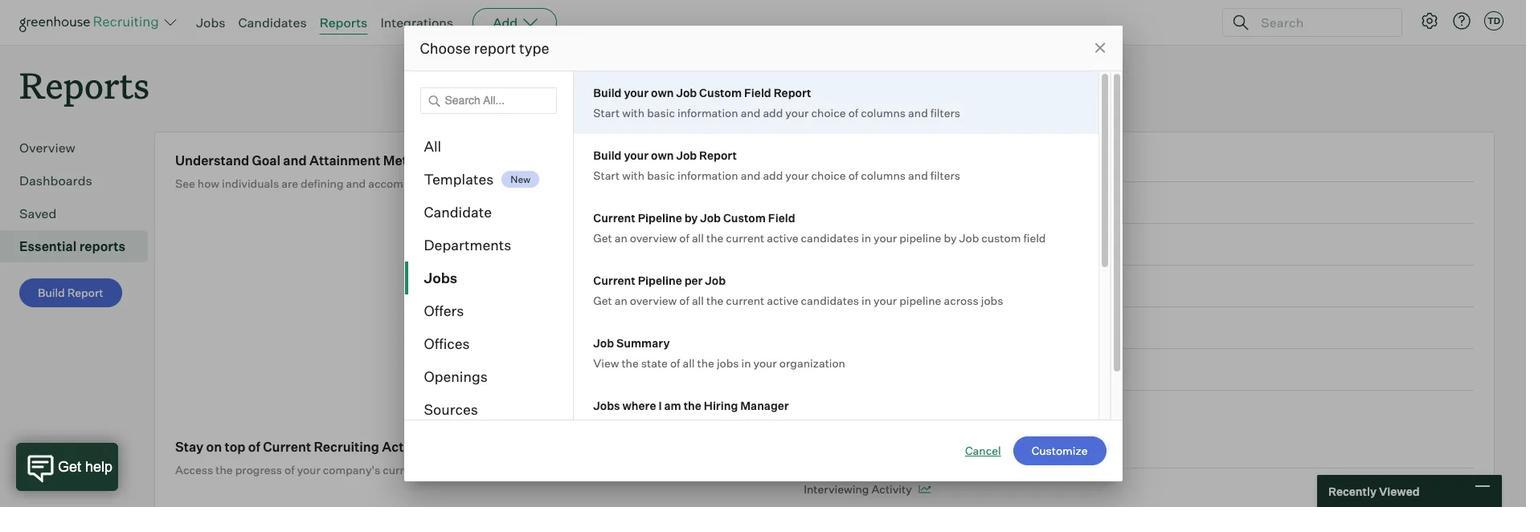 Task type: describe. For each thing, give the bounding box(es) containing it.
choice inside the build your own job report start with basic information and add your choice of columns and filters
[[811, 169, 846, 182]]

build report button
[[19, 279, 122, 308]]

of inside current pipeline by job custom field get an overview of all the current active candidates in your pipeline by job custom field
[[679, 231, 690, 245]]

attainment for time to approve offer goal attainment
[[949, 363, 1008, 377]]

add inside the build your own job report start with basic information and add your choice of columns and filters
[[763, 169, 783, 182]]

job for build your own job custom field report start with basic information and add your choice of columns and filters
[[676, 86, 697, 100]]

job for current pipeline per job get an overview of all the current active candidates in your pipeline across jobs
[[705, 274, 726, 288]]

0 vertical spatial manager
[[740, 399, 789, 413]]

offer
[[894, 363, 920, 377]]

stay on top of current recruiting activity access the progress of your company's current hiring process
[[175, 440, 499, 478]]

all inside current pipeline per job get an overview of all the current active candidates in your pipeline across jobs
[[692, 294, 704, 308]]

custom
[[982, 231, 1021, 245]]

pipeline for per
[[638, 274, 682, 288]]

Search text field
[[1257, 11, 1387, 34]]

0 vertical spatial all
[[424, 137, 441, 155]]

current pipeline per job get an overview of all the current active candidates in your pipeline across jobs
[[593, 274, 1003, 308]]

am
[[664, 399, 681, 413]]

type
[[519, 39, 549, 57]]

recently viewed
[[1329, 485, 1420, 499]]

candidates link
[[238, 14, 307, 31]]

dashboards
[[19, 173, 92, 189]]

goals
[[448, 177, 476, 191]]

add inside build your own job custom field report start with basic information and add your choice of columns and filters
[[763, 106, 783, 120]]

on
[[206, 440, 222, 456]]

cancel
[[965, 444, 1001, 458]]

build your own job report start with basic information and add your choice of columns and filters
[[593, 149, 961, 182]]

individuals
[[222, 177, 279, 191]]

start inside the build your own job report start with basic information and add your choice of columns and filters
[[593, 169, 620, 182]]

customize button
[[1013, 437, 1106, 466]]

company's
[[323, 464, 380, 478]]

integrations link
[[380, 14, 453, 31]]

saved link
[[19, 204, 141, 224]]

openings
[[424, 368, 488, 386]]

to for submit
[[834, 238, 844, 252]]

td
[[1488, 15, 1501, 27]]

Search All... text field
[[420, 88, 557, 114]]

sources
[[424, 401, 478, 419]]

recently
[[1329, 485, 1377, 499]]

are inside jobs where i am the hiring manager all jobs where you are the hiring manager
[[691, 420, 707, 433]]

customize
[[1032, 444, 1088, 458]]

of inside build your own job custom field report start with basic information and add your choice of columns and filters
[[849, 106, 859, 120]]

columns inside the build your own job report start with basic information and add your choice of columns and filters
[[861, 169, 906, 182]]

filters inside the build your own job report start with basic information and add your choice of columns and filters
[[931, 169, 961, 182]]

0 horizontal spatial jobs
[[196, 14, 225, 31]]

goal inside understand goal and attainment metrics see how individuals are defining and accomplishing goals for their own personal and team development
[[252, 153, 281, 169]]

progress
[[235, 464, 282, 478]]

choice inside build your own job custom field report start with basic information and add your choice of columns and filters
[[811, 106, 846, 120]]

see
[[175, 177, 195, 191]]

the right you
[[710, 420, 727, 433]]

candidates
[[238, 14, 307, 31]]

build your own job custom field report start with basic information and add your choice of columns and filters
[[593, 86, 961, 120]]

report
[[474, 39, 516, 57]]

goal for time to approve offer goal attainment
[[922, 363, 946, 377]]

reports link
[[320, 14, 368, 31]]

candidates inside current pipeline by job custom field get an overview of all the current active candidates in your pipeline by job custom field
[[801, 231, 859, 245]]

1 horizontal spatial jobs
[[424, 269, 458, 287]]

time for time to submit scorecards goal attainment
[[804, 238, 831, 252]]

own for with
[[651, 86, 674, 100]]

with inside the build your own job report start with basic information and add your choice of columns and filters
[[622, 169, 645, 182]]

with inside build your own job custom field report start with basic information and add your choice of columns and filters
[[622, 106, 645, 120]]

0 horizontal spatial reports
[[19, 61, 150, 109]]

all inside current pipeline by job custom field get an overview of all the current active candidates in your pipeline by job custom field
[[692, 231, 704, 245]]

report inside build your own job custom field report start with basic information and add your choice of columns and filters
[[774, 86, 811, 100]]

essential reports
[[19, 239, 125, 255]]

overview inside current pipeline per job get an overview of all the current active candidates in your pipeline across jobs
[[630, 294, 677, 308]]

the right am
[[684, 399, 702, 413]]

summary
[[616, 337, 670, 350]]

approve
[[847, 363, 891, 377]]

offices
[[424, 335, 470, 353]]

overview link
[[19, 138, 141, 158]]

an inside current pipeline by job custom field get an overview of all the current active candidates in your pipeline by job custom field
[[615, 231, 628, 245]]

field for add
[[744, 86, 771, 100]]

top
[[225, 440, 246, 456]]

jobs inside current pipeline per job get an overview of all the current active candidates in your pipeline across jobs
[[981, 294, 1003, 308]]

current pipeline by job custom field get an overview of all the current active candidates in your pipeline by job custom field
[[593, 211, 1046, 245]]

overview
[[19, 140, 75, 156]]

offers
[[424, 302, 464, 320]]

1 vertical spatial hiring
[[729, 420, 762, 433]]

custom for the
[[723, 211, 766, 225]]

current for get
[[593, 211, 636, 225]]

the inside stay on top of current recruiting activity access the progress of your company's current hiring process
[[216, 464, 233, 478]]

time for time to approve offer goal attainment
[[804, 363, 831, 377]]

td button
[[1485, 11, 1504, 31]]

team
[[617, 177, 644, 191]]

personal
[[547, 177, 592, 191]]

an inside current pipeline per job get an overview of all the current active candidates in your pipeline across jobs
[[615, 294, 628, 308]]

i
[[659, 399, 662, 413]]

viewed
[[1379, 485, 1420, 499]]

new
[[511, 173, 531, 186]]

jobs inside jobs where i am the hiring manager all jobs where you are the hiring manager
[[593, 399, 620, 413]]

how
[[198, 177, 219, 191]]

activity inside stay on top of current recruiting activity access the progress of your company's current hiring process
[[382, 440, 431, 456]]

current inside current pipeline by job custom field get an overview of all the current active candidates in your pipeline by job custom field
[[726, 231, 765, 245]]

jobs where i am the hiring manager all jobs where you are the hiring manager
[[593, 399, 811, 433]]

pipeline inside current pipeline per job get an overview of all the current active candidates in your pipeline across jobs
[[900, 294, 942, 308]]

your inside current pipeline per job get an overview of all the current active candidates in your pipeline across jobs
[[874, 294, 897, 308]]

0 vertical spatial where
[[623, 399, 656, 413]]

scorecards
[[887, 238, 947, 252]]

build inside button
[[38, 286, 65, 300]]

add button
[[473, 8, 557, 37]]

access
[[175, 464, 213, 478]]

build for build your own job custom field report
[[593, 86, 622, 100]]

jobs link
[[196, 14, 225, 31]]

per
[[685, 274, 703, 288]]

0 vertical spatial hiring
[[704, 399, 738, 413]]

accomplishing
[[368, 177, 445, 191]]

dashboards link
[[19, 171, 141, 191]]

essential
[[19, 239, 77, 255]]

submit
[[847, 238, 885, 252]]

templates
[[424, 170, 494, 188]]

departments
[[424, 236, 512, 254]]

columns inside build your own job custom field report start with basic information and add your choice of columns and filters
[[861, 106, 906, 120]]

attainment inside understand goal and attainment metrics see how individuals are defining and accomplishing goals for their own personal and team development
[[309, 153, 381, 169]]

current inside stay on top of current recruiting activity access the progress of your company's current hiring process
[[383, 464, 421, 478]]

you
[[669, 420, 688, 433]]



Task type: vqa. For each thing, say whether or not it's contained in the screenshot.
UX/UI inside "Jacob Rogers UX/UI Designer at Anyway, Inc."
no



Task type: locate. For each thing, give the bounding box(es) containing it.
2 columns from the top
[[861, 169, 906, 182]]

to left approve
[[834, 363, 844, 377]]

1 vertical spatial columns
[[861, 169, 906, 182]]

an up summary
[[615, 294, 628, 308]]

1 vertical spatial basic
[[647, 169, 675, 182]]

2 vertical spatial current
[[383, 464, 421, 478]]

the inside current pipeline per job get an overview of all the current active candidates in your pipeline across jobs
[[706, 294, 724, 308]]

2 basic from the top
[[647, 169, 675, 182]]

the right "state"
[[697, 357, 714, 371]]

add
[[763, 106, 783, 120], [763, 169, 783, 182]]

1 vertical spatial to
[[834, 363, 844, 377]]

0 vertical spatial by
[[685, 211, 698, 225]]

hiring
[[704, 399, 738, 413], [729, 420, 762, 433]]

1 vertical spatial build
[[593, 149, 622, 162]]

1 pipeline from the top
[[900, 231, 942, 245]]

0 horizontal spatial goal
[[252, 153, 281, 169]]

custom for and
[[699, 86, 742, 100]]

0 vertical spatial an
[[615, 231, 628, 245]]

goal up individuals
[[252, 153, 281, 169]]

the up job summary view the state of all the jobs in your organization
[[706, 294, 724, 308]]

jobs right across
[[981, 294, 1003, 308]]

job inside job summary view the state of all the jobs in your organization
[[593, 337, 614, 350]]

the inside current pipeline by job custom field get an overview of all the current active candidates in your pipeline by job custom field
[[706, 231, 724, 245]]

of inside the build your own job report start with basic information and add your choice of columns and filters
[[849, 169, 859, 182]]

field for current
[[768, 211, 795, 225]]

pipeline inside current pipeline by job custom field get an overview of all the current active candidates in your pipeline by job custom field
[[900, 231, 942, 245]]

are right you
[[691, 420, 707, 433]]

configure image
[[1420, 11, 1440, 31]]

hiring right am
[[704, 399, 738, 413]]

choose
[[420, 39, 471, 57]]

field
[[744, 86, 771, 100], [768, 211, 795, 225]]

goal right offer
[[922, 363, 946, 377]]

information up development
[[678, 106, 738, 120]]

0 vertical spatial activity
[[382, 440, 431, 456]]

metrics
[[383, 153, 431, 169]]

job summary view the state of all the jobs in your organization
[[593, 337, 846, 371]]

own inside build your own job custom field report start with basic information and add your choice of columns and filters
[[651, 86, 674, 100]]

jobs inside jobs where i am the hiring manager all jobs where you are the hiring manager
[[610, 420, 632, 433]]

1 overview from the top
[[630, 231, 677, 245]]

2 start from the top
[[593, 169, 620, 182]]

0 vertical spatial build
[[593, 86, 622, 100]]

candidate
[[424, 203, 492, 221]]

1 vertical spatial by
[[944, 231, 957, 245]]

understand goal and attainment metrics see how individuals are defining and accomplishing goals for their own personal and team development
[[175, 153, 715, 191]]

2 an from the top
[[615, 294, 628, 308]]

organization
[[780, 357, 846, 371]]

in left organization
[[742, 357, 751, 371]]

td button
[[1481, 8, 1507, 34]]

2 vertical spatial jobs
[[610, 420, 632, 433]]

in down submit
[[862, 294, 871, 308]]

1 vertical spatial field
[[768, 211, 795, 225]]

of inside job summary view the state of all the jobs in your organization
[[670, 357, 680, 371]]

1 horizontal spatial jobs
[[717, 357, 739, 371]]

1 vertical spatial candidates
[[801, 294, 859, 308]]

state
[[641, 357, 668, 371]]

0 vertical spatial attainment
[[309, 153, 381, 169]]

0 horizontal spatial are
[[281, 177, 298, 191]]

1 horizontal spatial are
[[691, 420, 707, 433]]

current for overview
[[593, 274, 636, 288]]

jobs for organization
[[717, 357, 739, 371]]

pipeline left across
[[900, 294, 942, 308]]

attainment up defining at the left top
[[309, 153, 381, 169]]

build report
[[38, 286, 103, 300]]

pipeline down development
[[638, 211, 682, 225]]

overview down team
[[630, 231, 677, 245]]

information inside the build your own job report start with basic information and add your choice of columns and filters
[[678, 169, 738, 182]]

1 vertical spatial current
[[726, 294, 765, 308]]

jobs up jobs where i am the hiring manager all jobs where you are the hiring manager
[[717, 357, 739, 371]]

your inside job summary view the state of all the jobs in your organization
[[754, 357, 777, 371]]

by
[[685, 211, 698, 225], [944, 231, 957, 245]]

2 vertical spatial build
[[38, 286, 65, 300]]

start inside build your own job custom field report start with basic information and add your choice of columns and filters
[[593, 106, 620, 120]]

process
[[457, 464, 499, 478]]

essential reports link
[[19, 237, 141, 257]]

activity right interviewing
[[872, 483, 912, 497]]

1 horizontal spatial activity
[[872, 483, 912, 497]]

greenhouse recruiting image
[[19, 13, 164, 32]]

integrations
[[380, 14, 453, 31]]

icon chart image for interviewing activity
[[919, 486, 931, 494]]

2 vertical spatial jobs
[[593, 399, 620, 413]]

current inside current pipeline per job get an overview of all the current active candidates in your pipeline across jobs
[[593, 274, 636, 288]]

jobs up offers
[[424, 269, 458, 287]]

view
[[593, 357, 619, 371]]

time to submit scorecards goal attainment
[[804, 238, 1036, 252]]

1 information from the top
[[678, 106, 738, 120]]

1 horizontal spatial goal
[[922, 363, 946, 377]]

0 vertical spatial add
[[763, 106, 783, 120]]

current inside stay on top of current recruiting activity access the progress of your company's current hiring process
[[263, 440, 311, 456]]

own inside the build your own job report start with basic information and add your choice of columns and filters
[[651, 149, 674, 162]]

build for build your own job report
[[593, 149, 622, 162]]

build
[[593, 86, 622, 100], [593, 149, 622, 162], [38, 286, 65, 300]]

all down per
[[692, 294, 704, 308]]

1 vertical spatial reports
[[19, 61, 150, 109]]

goal left custom at the top
[[950, 238, 974, 252]]

in
[[862, 231, 871, 245], [862, 294, 871, 308], [742, 357, 751, 371]]

1 get from the top
[[593, 231, 612, 245]]

icon chart image
[[1042, 241, 1054, 249], [919, 486, 931, 494]]

0 vertical spatial overview
[[630, 231, 677, 245]]

0 horizontal spatial icon chart image
[[919, 486, 931, 494]]

jobs left the 'candidates' link
[[196, 14, 225, 31]]

2 choice from the top
[[811, 169, 846, 182]]

interviewing activity
[[804, 483, 912, 497]]

2 with from the top
[[622, 169, 645, 182]]

basic inside the build your own job report start with basic information and add your choice of columns and filters
[[647, 169, 675, 182]]

0 vertical spatial are
[[281, 177, 298, 191]]

stay
[[175, 440, 204, 456]]

understand
[[175, 153, 249, 169]]

1 vertical spatial pipeline
[[900, 294, 942, 308]]

1 horizontal spatial report
[[699, 149, 737, 162]]

their
[[495, 177, 520, 191]]

activity up hiring
[[382, 440, 431, 456]]

1 vertical spatial choice
[[811, 169, 846, 182]]

1 columns from the top
[[861, 106, 906, 120]]

2 get from the top
[[593, 294, 612, 308]]

field inside build your own job custom field report start with basic information and add your choice of columns and filters
[[744, 86, 771, 100]]

2 add from the top
[[763, 169, 783, 182]]

pipeline
[[900, 231, 942, 245], [900, 294, 942, 308]]

basic right team
[[647, 169, 675, 182]]

recruiting
[[314, 440, 379, 456]]

0 horizontal spatial by
[[685, 211, 698, 225]]

the right view
[[622, 357, 639, 371]]

active inside current pipeline per job get an overview of all the current active candidates in your pipeline across jobs
[[767, 294, 799, 308]]

0 vertical spatial all
[[692, 231, 704, 245]]

reports down 'greenhouse recruiting' image
[[19, 61, 150, 109]]

report down essential reports link
[[67, 286, 103, 300]]

job for build your own job report start with basic information and add your choice of columns and filters
[[676, 149, 697, 162]]

jobs for are
[[610, 420, 632, 433]]

choice up current pipeline by job custom field get an overview of all the current active candidates in your pipeline by job custom field
[[811, 169, 846, 182]]

overview up summary
[[630, 294, 677, 308]]

job inside current pipeline per job get an overview of all the current active candidates in your pipeline across jobs
[[705, 274, 726, 288]]

cancel link
[[965, 444, 1001, 460]]

report up the build your own job report start with basic information and add your choice of columns and filters at the top
[[774, 86, 811, 100]]

1 vertical spatial own
[[651, 149, 674, 162]]

all up per
[[692, 231, 704, 245]]

candidates inside current pipeline per job get an overview of all the current active candidates in your pipeline across jobs
[[801, 294, 859, 308]]

1 pipeline from the top
[[638, 211, 682, 225]]

1 vertical spatial jobs
[[717, 357, 739, 371]]

in inside current pipeline per job get an overview of all the current active candidates in your pipeline across jobs
[[862, 294, 871, 308]]

1 vertical spatial with
[[622, 169, 645, 182]]

of inside current pipeline per job get an overview of all the current active candidates in your pipeline across jobs
[[679, 294, 690, 308]]

icon chart image right custom at the top
[[1042, 241, 1054, 249]]

in inside current pipeline by job custom field get an overview of all the current active candidates in your pipeline by job custom field
[[862, 231, 871, 245]]

hiring right you
[[729, 420, 762, 433]]

0 vertical spatial active
[[767, 231, 799, 245]]

information right team
[[678, 169, 738, 182]]

pipeline inside current pipeline by job custom field get an overview of all the current active candidates in your pipeline by job custom field
[[638, 211, 682, 225]]

0 vertical spatial reports
[[320, 14, 368, 31]]

current
[[726, 231, 765, 245], [726, 294, 765, 308], [383, 464, 421, 478]]

the
[[706, 231, 724, 245], [706, 294, 724, 308], [622, 357, 639, 371], [697, 357, 714, 371], [684, 399, 702, 413], [710, 420, 727, 433], [216, 464, 233, 478]]

by left custom at the top
[[944, 231, 957, 245]]

current up summary
[[593, 274, 636, 288]]

attainment for time to submit scorecards goal attainment
[[976, 238, 1036, 252]]

1 vertical spatial get
[[593, 294, 612, 308]]

1 horizontal spatial icon chart image
[[1042, 241, 1054, 249]]

are
[[281, 177, 298, 191], [691, 420, 707, 433]]

1 horizontal spatial by
[[944, 231, 957, 245]]

report up development
[[699, 149, 737, 162]]

1 start from the top
[[593, 106, 620, 120]]

hiring
[[424, 464, 454, 478]]

in left 'scorecards'
[[862, 231, 871, 245]]

candidates up current pipeline per job get an overview of all the current active candidates in your pipeline across jobs at the bottom of the page
[[801, 231, 859, 245]]

time to approve offer goal attainment
[[804, 363, 1008, 377]]

candidates
[[801, 231, 859, 245], [801, 294, 859, 308]]

candidates up organization
[[801, 294, 859, 308]]

0 vertical spatial jobs
[[196, 14, 225, 31]]

2 horizontal spatial jobs
[[593, 399, 620, 413]]

active
[[767, 231, 799, 245], [767, 294, 799, 308]]

are inside understand goal and attainment metrics see how individuals are defining and accomplishing goals for their own personal and team development
[[281, 177, 298, 191]]

your inside current pipeline by job custom field get an overview of all the current active candidates in your pipeline by job custom field
[[874, 231, 897, 245]]

the down on
[[216, 464, 233, 478]]

job inside build your own job custom field report start with basic information and add your choice of columns and filters
[[676, 86, 697, 100]]

1 vertical spatial all
[[692, 294, 704, 308]]

2 pipeline from the top
[[638, 274, 682, 288]]

2 vertical spatial own
[[522, 177, 544, 191]]

1 vertical spatial activity
[[872, 483, 912, 497]]

time left submit
[[804, 238, 831, 252]]

basic
[[647, 106, 675, 120], [647, 169, 675, 182]]

start
[[593, 106, 620, 120], [593, 169, 620, 182]]

jobs left you
[[610, 420, 632, 433]]

active inside current pipeline by job custom field get an overview of all the current active candidates in your pipeline by job custom field
[[767, 231, 799, 245]]

0 vertical spatial basic
[[647, 106, 675, 120]]

1 time from the top
[[804, 238, 831, 252]]

2 vertical spatial attainment
[[949, 363, 1008, 377]]

all inside jobs where i am the hiring manager all jobs where you are the hiring manager
[[593, 420, 607, 433]]

job inside the build your own job report start with basic information and add your choice of columns and filters
[[676, 149, 697, 162]]

2 horizontal spatial goal
[[950, 238, 974, 252]]

current up progress
[[263, 440, 311, 456]]

1 horizontal spatial reports
[[320, 14, 368, 31]]

your inside stay on top of current recruiting activity access the progress of your company's current hiring process
[[297, 464, 321, 478]]

field down the build your own job report start with basic information and add your choice of columns and filters at the top
[[768, 211, 795, 225]]

get inside current pipeline by job custom field get an overview of all the current active candidates in your pipeline by job custom field
[[593, 231, 612, 245]]

get inside current pipeline per job get an overview of all the current active candidates in your pipeline across jobs
[[593, 294, 612, 308]]

2 information from the top
[[678, 169, 738, 182]]

pipeline for by
[[638, 211, 682, 225]]

0 vertical spatial own
[[651, 86, 674, 100]]

2 filters from the top
[[931, 169, 961, 182]]

reports
[[320, 14, 368, 31], [19, 61, 150, 109]]

current up job summary view the state of all the jobs in your organization
[[726, 294, 765, 308]]

all down view
[[593, 420, 607, 433]]

the down development
[[706, 231, 724, 245]]

basic up development
[[647, 106, 675, 120]]

filters
[[931, 106, 961, 120], [931, 169, 961, 182]]

of
[[849, 106, 859, 120], [849, 169, 859, 182], [679, 231, 690, 245], [679, 294, 690, 308], [670, 357, 680, 371], [248, 440, 260, 456], [285, 464, 295, 478]]

1 vertical spatial add
[[763, 169, 783, 182]]

1 vertical spatial information
[[678, 169, 738, 182]]

1 vertical spatial start
[[593, 169, 620, 182]]

choice up the build your own job report start with basic information and add your choice of columns and filters at the top
[[811, 106, 846, 120]]

defining
[[301, 177, 344, 191]]

1 vertical spatial overview
[[630, 294, 677, 308]]

in inside job summary view the state of all the jobs in your organization
[[742, 357, 751, 371]]

2 horizontal spatial jobs
[[981, 294, 1003, 308]]

build inside the build your own job report start with basic information and add your choice of columns and filters
[[593, 149, 622, 162]]

attainment down across
[[949, 363, 1008, 377]]

1 candidates from the top
[[801, 231, 859, 245]]

custom inside build your own job custom field report start with basic information and add your choice of columns and filters
[[699, 86, 742, 100]]

all inside job summary view the state of all the jobs in your organization
[[683, 357, 695, 371]]

are left defining at the left top
[[281, 177, 298, 191]]

job for current pipeline by job custom field get an overview of all the current active candidates in your pipeline by job custom field
[[700, 211, 721, 225]]

current left hiring
[[383, 464, 421, 478]]

1 vertical spatial all
[[593, 420, 607, 433]]

overview inside current pipeline by job custom field get an overview of all the current active candidates in your pipeline by job custom field
[[630, 231, 677, 245]]

own
[[651, 86, 674, 100], [651, 149, 674, 162], [522, 177, 544, 191]]

0 vertical spatial report
[[774, 86, 811, 100]]

field
[[1024, 231, 1046, 245]]

0 vertical spatial candidates
[[801, 231, 859, 245]]

all right "state"
[[683, 357, 695, 371]]

1 vertical spatial icon chart image
[[919, 486, 931, 494]]

start right personal
[[593, 169, 620, 182]]

2 time from the top
[[804, 363, 831, 377]]

1 choice from the top
[[811, 106, 846, 120]]

where left i at the left
[[623, 399, 656, 413]]

0 vertical spatial filters
[[931, 106, 961, 120]]

0 vertical spatial custom
[[699, 86, 742, 100]]

field inside current pipeline by job custom field get an overview of all the current active candidates in your pipeline by job custom field
[[768, 211, 795, 225]]

time to approve offer goal attainment link
[[804, 350, 1474, 392]]

1 vertical spatial active
[[767, 294, 799, 308]]

0 horizontal spatial jobs
[[610, 420, 632, 433]]

build inside build your own job custom field report start with basic information and add your choice of columns and filters
[[593, 86, 622, 100]]

where
[[623, 399, 656, 413], [634, 420, 667, 433]]

1 to from the top
[[834, 238, 844, 252]]

and
[[741, 106, 761, 120], [908, 106, 928, 120], [283, 153, 307, 169], [741, 169, 761, 182], [908, 169, 928, 182], [346, 177, 366, 191], [595, 177, 615, 191]]

report inside button
[[67, 286, 103, 300]]

0 vertical spatial field
[[744, 86, 771, 100]]

all up templates
[[424, 137, 441, 155]]

0 horizontal spatial all
[[424, 137, 441, 155]]

2 overview from the top
[[630, 294, 677, 308]]

2 pipeline from the top
[[900, 294, 942, 308]]

where down i at the left
[[634, 420, 667, 433]]

0 vertical spatial current
[[593, 211, 636, 225]]

1 vertical spatial are
[[691, 420, 707, 433]]

interviewing
[[804, 483, 869, 497]]

2 vertical spatial all
[[683, 357, 695, 371]]

job
[[676, 86, 697, 100], [676, 149, 697, 162], [700, 211, 721, 225], [959, 231, 979, 245], [705, 274, 726, 288], [593, 337, 614, 350]]

pipeline inside current pipeline per job get an overview of all the current active candidates in your pipeline across jobs
[[638, 274, 682, 288]]

icon chart image right 'interviewing activity'
[[919, 486, 931, 494]]

start up team
[[593, 106, 620, 120]]

field up the build your own job report start with basic information and add your choice of columns and filters at the top
[[744, 86, 771, 100]]

jobs inside job summary view the state of all the jobs in your organization
[[717, 357, 739, 371]]

0 vertical spatial in
[[862, 231, 871, 245]]

1 vertical spatial attainment
[[976, 238, 1036, 252]]

current down team
[[593, 211, 636, 225]]

1 vertical spatial pipeline
[[638, 274, 682, 288]]

goal for time to submit scorecards goal attainment
[[950, 238, 974, 252]]

add
[[493, 14, 518, 31]]

choose report type
[[420, 39, 549, 57]]

across
[[944, 294, 979, 308]]

0 vertical spatial time
[[804, 238, 831, 252]]

with up team
[[622, 106, 645, 120]]

1 horizontal spatial all
[[593, 420, 607, 433]]

1 vertical spatial current
[[593, 274, 636, 288]]

active up current pipeline per job get an overview of all the current active candidates in your pipeline across jobs at the bottom of the page
[[767, 231, 799, 245]]

0 vertical spatial information
[[678, 106, 738, 120]]

an
[[615, 231, 628, 245], [615, 294, 628, 308]]

2 vertical spatial goal
[[922, 363, 946, 377]]

0 vertical spatial choice
[[811, 106, 846, 120]]

choose report type dialog
[[404, 26, 1122, 482]]

1 vertical spatial where
[[634, 420, 667, 433]]

jobs down view
[[593, 399, 620, 413]]

2 active from the top
[[767, 294, 799, 308]]

jobs
[[981, 294, 1003, 308], [717, 357, 739, 371], [610, 420, 632, 433]]

with left development
[[622, 169, 645, 182]]

1 add from the top
[[763, 106, 783, 120]]

0 vertical spatial current
[[726, 231, 765, 245]]

report inside the build your own job report start with basic information and add your choice of columns and filters
[[699, 149, 737, 162]]

1 vertical spatial jobs
[[424, 269, 458, 287]]

activity
[[382, 440, 431, 456], [872, 483, 912, 497]]

pipeline
[[638, 211, 682, 225], [638, 274, 682, 288]]

reports right the 'candidates' link
[[320, 14, 368, 31]]

0 vertical spatial goal
[[252, 153, 281, 169]]

pipeline left per
[[638, 274, 682, 288]]

pipeline right submit
[[900, 231, 942, 245]]

active up organization
[[767, 294, 799, 308]]

1 vertical spatial manager
[[764, 420, 811, 433]]

custom inside current pipeline by job custom field get an overview of all the current active candidates in your pipeline by job custom field
[[723, 211, 766, 225]]

by down development
[[685, 211, 698, 225]]

current up current pipeline per job get an overview of all the current active candidates in your pipeline across jobs at the bottom of the page
[[726, 231, 765, 245]]

custom
[[699, 86, 742, 100], [723, 211, 766, 225]]

all
[[424, 137, 441, 155], [593, 420, 607, 433]]

1 filters from the top
[[931, 106, 961, 120]]

1 active from the top
[[767, 231, 799, 245]]

1 basic from the top
[[647, 106, 675, 120]]

time left approve
[[804, 363, 831, 377]]

1 vertical spatial an
[[615, 294, 628, 308]]

0 vertical spatial columns
[[861, 106, 906, 120]]

saved
[[19, 206, 57, 222]]

current inside current pipeline per job get an overview of all the current active candidates in your pipeline across jobs
[[726, 294, 765, 308]]

add up the build your own job report start with basic information and add your choice of columns and filters at the top
[[763, 106, 783, 120]]

0 vertical spatial to
[[834, 238, 844, 252]]

attainment up across
[[976, 238, 1036, 252]]

for
[[479, 177, 493, 191]]

information inside build your own job custom field report start with basic information and add your choice of columns and filters
[[678, 106, 738, 120]]

development
[[646, 177, 715, 191]]

current inside current pipeline by job custom field get an overview of all the current active candidates in your pipeline by job custom field
[[593, 211, 636, 225]]

time
[[804, 238, 831, 252], [804, 363, 831, 377]]

1 vertical spatial report
[[699, 149, 737, 162]]

icon chart image for time to submit scorecards goal attainment
[[1042, 241, 1054, 249]]

1 vertical spatial in
[[862, 294, 871, 308]]

2 candidates from the top
[[801, 294, 859, 308]]

1 with from the top
[[622, 106, 645, 120]]

1 vertical spatial goal
[[950, 238, 974, 252]]

2 horizontal spatial report
[[774, 86, 811, 100]]

jobs
[[196, 14, 225, 31], [424, 269, 458, 287], [593, 399, 620, 413]]

0 vertical spatial jobs
[[981, 294, 1003, 308]]

own inside understand goal and attainment metrics see how individuals are defining and accomplishing goals for their own personal and team development
[[522, 177, 544, 191]]

to left submit
[[834, 238, 844, 252]]

add up current pipeline by job custom field get an overview of all the current active candidates in your pipeline by job custom field
[[763, 169, 783, 182]]

get
[[593, 231, 612, 245], [593, 294, 612, 308]]

basic inside build your own job custom field report start with basic information and add your choice of columns and filters
[[647, 106, 675, 120]]

reports
[[79, 239, 125, 255]]

1 an from the top
[[615, 231, 628, 245]]

2 to from the top
[[834, 363, 844, 377]]

0 vertical spatial icon chart image
[[1042, 241, 1054, 249]]

own for information
[[651, 149, 674, 162]]

0 vertical spatial start
[[593, 106, 620, 120]]

to for approve
[[834, 363, 844, 377]]

filters inside build your own job custom field report start with basic information and add your choice of columns and filters
[[931, 106, 961, 120]]

report
[[774, 86, 811, 100], [699, 149, 737, 162], [67, 286, 103, 300]]

an down team
[[615, 231, 628, 245]]

2 vertical spatial report
[[67, 286, 103, 300]]



